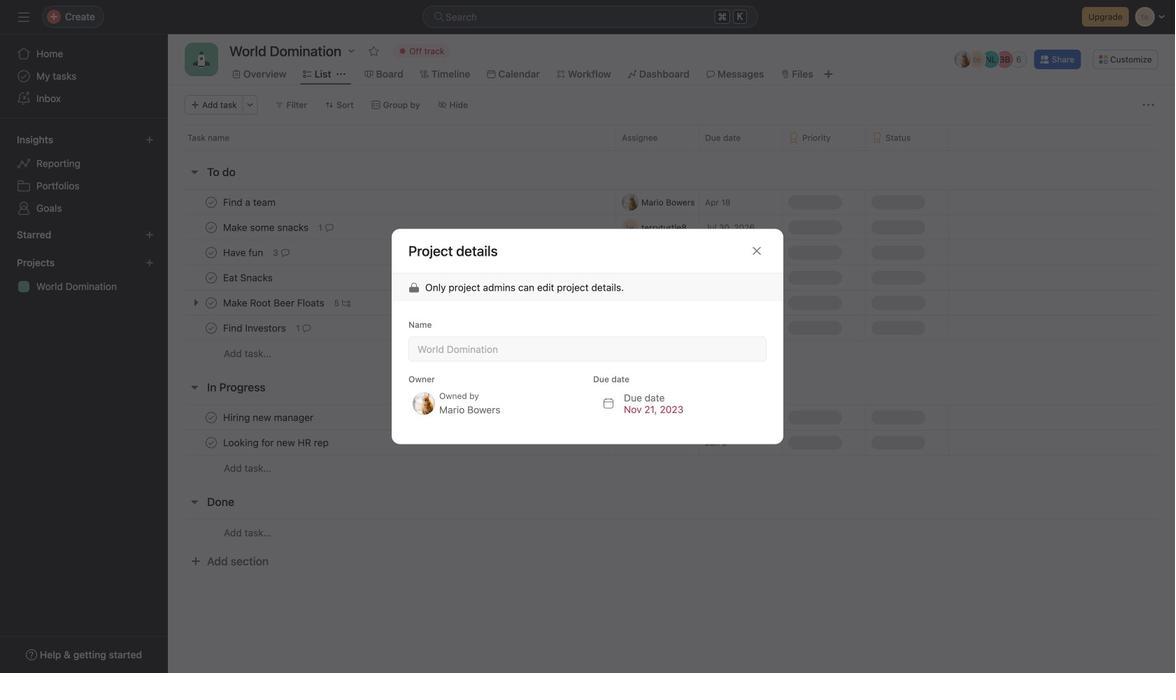 Task type: vqa. For each thing, say whether or not it's contained in the screenshot.
field
no



Task type: locate. For each thing, give the bounding box(es) containing it.
3 mark complete image from the top
[[203, 320, 220, 337]]

task name text field inside have fun cell
[[220, 246, 268, 260]]

mark complete image inside make some snacks cell
[[203, 219, 220, 236]]

task name text field for mark complete checkbox in eat snacks cell
[[220, 271, 277, 285]]

mark complete checkbox inside looking for new hr rep cell
[[203, 435, 220, 452]]

mark complete checkbox inside hiring new manager cell
[[203, 410, 220, 427]]

mark complete image for make some snacks cell
[[203, 219, 220, 236]]

2 mark complete checkbox from the top
[[203, 219, 220, 236]]

cell for have fun cell
[[616, 240, 700, 266]]

1 task name text field from the top
[[220, 196, 280, 210]]

2 vertical spatial mark complete image
[[203, 435, 220, 452]]

global element
[[0, 34, 168, 118]]

mark complete checkbox inside find investors cell
[[203, 320, 220, 337]]

1 mark complete checkbox from the top
[[203, 194, 220, 211]]

mark complete checkbox for looking for new hr rep cell
[[203, 435, 220, 452]]

mark complete image for the find a team cell at top
[[203, 194, 220, 211]]

Task name text field
[[220, 196, 280, 210], [220, 246, 268, 260], [220, 436, 333, 450]]

1 vertical spatial mark complete image
[[203, 270, 220, 287]]

1 mark complete checkbox from the top
[[203, 270, 220, 287]]

2 mark complete image from the top
[[203, 245, 220, 261]]

4 mark complete image from the top
[[203, 410, 220, 427]]

1 task name text field from the top
[[220, 221, 313, 235]]

hide sidebar image
[[18, 11, 29, 22]]

collapse task list for this group image for mark complete checkbox in hiring new manager cell
[[189, 382, 200, 393]]

1 vertical spatial mark complete checkbox
[[203, 410, 220, 427]]

mark complete checkbox for find investors cell
[[203, 320, 220, 337]]

3 mark complete image from the top
[[203, 435, 220, 452]]

1 mark complete image from the top
[[203, 219, 220, 236]]

1 vertical spatial task name text field
[[220, 246, 268, 260]]

1 comment image inside find investors cell
[[303, 324, 311, 333]]

3 mark complete checkbox from the top
[[203, 245, 220, 261]]

mark complete image inside have fun cell
[[203, 245, 220, 261]]

task name text field inside make some snacks cell
[[220, 221, 313, 235]]

0 vertical spatial cell
[[616, 240, 700, 266]]

2 vertical spatial task name text field
[[220, 436, 333, 450]]

dialog
[[392, 229, 784, 445]]

cell
[[616, 240, 700, 266], [699, 405, 783, 431]]

mark complete checkbox inside the find a team cell
[[203, 194, 220, 211]]

mark complete image for have fun cell
[[203, 245, 220, 261]]

2 vertical spatial collapse task list for this group image
[[189, 497, 200, 508]]

0 vertical spatial mark complete checkbox
[[203, 270, 220, 287]]

2 mark complete image from the top
[[203, 270, 220, 287]]

2 task name text field from the top
[[220, 246, 268, 260]]

Mark complete checkbox
[[203, 194, 220, 211], [203, 219, 220, 236], [203, 245, 220, 261], [203, 320, 220, 337]]

Task name text field
[[220, 221, 313, 235], [220, 271, 277, 285], [220, 322, 290, 336], [220, 411, 318, 425]]

task name text field inside find investors cell
[[220, 322, 290, 336]]

mark complete image inside hiring new manager cell
[[203, 410, 220, 427]]

1 vertical spatial 1 comment image
[[303, 324, 311, 333]]

mark complete image inside find investors cell
[[203, 320, 220, 337]]

2 task name text field from the top
[[220, 271, 277, 285]]

mark complete checkbox inside eat snacks cell
[[203, 270, 220, 287]]

task name text field for mark complete checkbox in hiring new manager cell
[[220, 411, 318, 425]]

4 mark complete checkbox from the top
[[203, 320, 220, 337]]

1 vertical spatial cell
[[699, 405, 783, 431]]

1 comment image for make some snacks cell
[[325, 224, 334, 232]]

1 comment image
[[325, 224, 334, 232], [303, 324, 311, 333]]

hiring new manager cell
[[168, 405, 616, 431]]

1 collapse task list for this group image from the top
[[189, 167, 200, 178]]

3 mark complete checkbox from the top
[[203, 435, 220, 452]]

2 mark complete checkbox from the top
[[203, 410, 220, 427]]

mark complete image inside the find a team cell
[[203, 194, 220, 211]]

collapse task list for this group image
[[189, 167, 200, 178], [189, 382, 200, 393], [189, 497, 200, 508]]

mark complete checkbox inside make some snacks cell
[[203, 219, 220, 236]]

header to do tree grid
[[168, 190, 1176, 367]]

0 vertical spatial collapse task list for this group image
[[189, 167, 200, 178]]

0 horizontal spatial 1 comment image
[[303, 324, 311, 333]]

projects element
[[0, 251, 168, 301]]

mark complete image
[[203, 219, 220, 236], [203, 270, 220, 287], [203, 435, 220, 452]]

2 collapse task list for this group image from the top
[[189, 382, 200, 393]]

row
[[168, 125, 1176, 150], [185, 150, 1159, 151], [168, 190, 1176, 216], [168, 215, 1176, 241], [168, 240, 1176, 266], [168, 265, 1176, 291], [168, 316, 1176, 341], [168, 341, 1176, 367], [168, 405, 1176, 431], [168, 430, 1176, 456], [168, 456, 1176, 481], [168, 520, 1176, 547]]

3 task name text field from the top
[[220, 436, 333, 450]]

mark complete image inside eat snacks cell
[[203, 270, 220, 287]]

3 task name text field from the top
[[220, 322, 290, 336]]

mark complete checkbox inside have fun cell
[[203, 245, 220, 261]]

0 vertical spatial task name text field
[[220, 196, 280, 210]]

0 vertical spatial 1 comment image
[[325, 224, 334, 232]]

task name text field inside eat snacks cell
[[220, 271, 277, 285]]

task name text field inside hiring new manager cell
[[220, 411, 318, 425]]

find a team cell
[[168, 190, 616, 216]]

task name text field inside the find a team cell
[[220, 196, 280, 210]]

mark complete image inside looking for new hr rep cell
[[203, 435, 220, 452]]

3 comments image
[[281, 249, 290, 257]]

1 mark complete image from the top
[[203, 194, 220, 211]]

mark complete checkbox for have fun cell
[[203, 245, 220, 261]]

1 horizontal spatial 1 comment image
[[325, 224, 334, 232]]

mark complete image
[[203, 194, 220, 211], [203, 245, 220, 261], [203, 320, 220, 337], [203, 410, 220, 427]]

1 vertical spatial collapse task list for this group image
[[189, 382, 200, 393]]

Mark complete checkbox
[[203, 270, 220, 287], [203, 410, 220, 427], [203, 435, 220, 452]]

insights element
[[0, 127, 168, 223]]

have fun cell
[[168, 240, 616, 266]]

0 vertical spatial mark complete image
[[203, 219, 220, 236]]

None text field
[[409, 337, 767, 362]]

2 vertical spatial mark complete checkbox
[[203, 435, 220, 452]]

4 task name text field from the top
[[220, 411, 318, 425]]



Task type: describe. For each thing, give the bounding box(es) containing it.
1 comment image for find investors cell
[[303, 324, 311, 333]]

close this dialog image
[[752, 246, 763, 257]]

mark complete image for find investors cell
[[203, 320, 220, 337]]

collapse task list for this group image for mark complete option inside the find a team cell
[[189, 167, 200, 178]]

mark complete checkbox for eat snacks cell
[[203, 270, 220, 287]]

mark complete checkbox for hiring new manager cell
[[203, 410, 220, 427]]

add to starred image
[[368, 45, 379, 57]]

rocket image
[[193, 51, 210, 68]]

mark complete image for looking for new hr rep cell
[[203, 435, 220, 452]]

looking for new hr rep cell
[[168, 430, 616, 456]]

task name text field inside looking for new hr rep cell
[[220, 436, 333, 450]]

mark complete image for eat snacks cell
[[203, 270, 220, 287]]

3 collapse task list for this group image from the top
[[189, 497, 200, 508]]

find investors cell
[[168, 316, 616, 341]]

task name text field for mark complete option in the make some snacks cell
[[220, 221, 313, 235]]

task name text field for mark complete option inside the find a team cell
[[220, 196, 280, 210]]

task name text field for mark complete option within find investors cell
[[220, 322, 290, 336]]

header in progress tree grid
[[168, 405, 1176, 481]]

mark complete checkbox for make some snacks cell
[[203, 219, 220, 236]]

make some snacks cell
[[168, 215, 616, 241]]

eat snacks cell
[[168, 265, 616, 291]]

task name text field for mark complete option within have fun cell
[[220, 246, 268, 260]]

mark complete checkbox for the find a team cell at top
[[203, 194, 220, 211]]

mark complete image for hiring new manager cell
[[203, 410, 220, 427]]

cell for hiring new manager cell
[[699, 405, 783, 431]]



